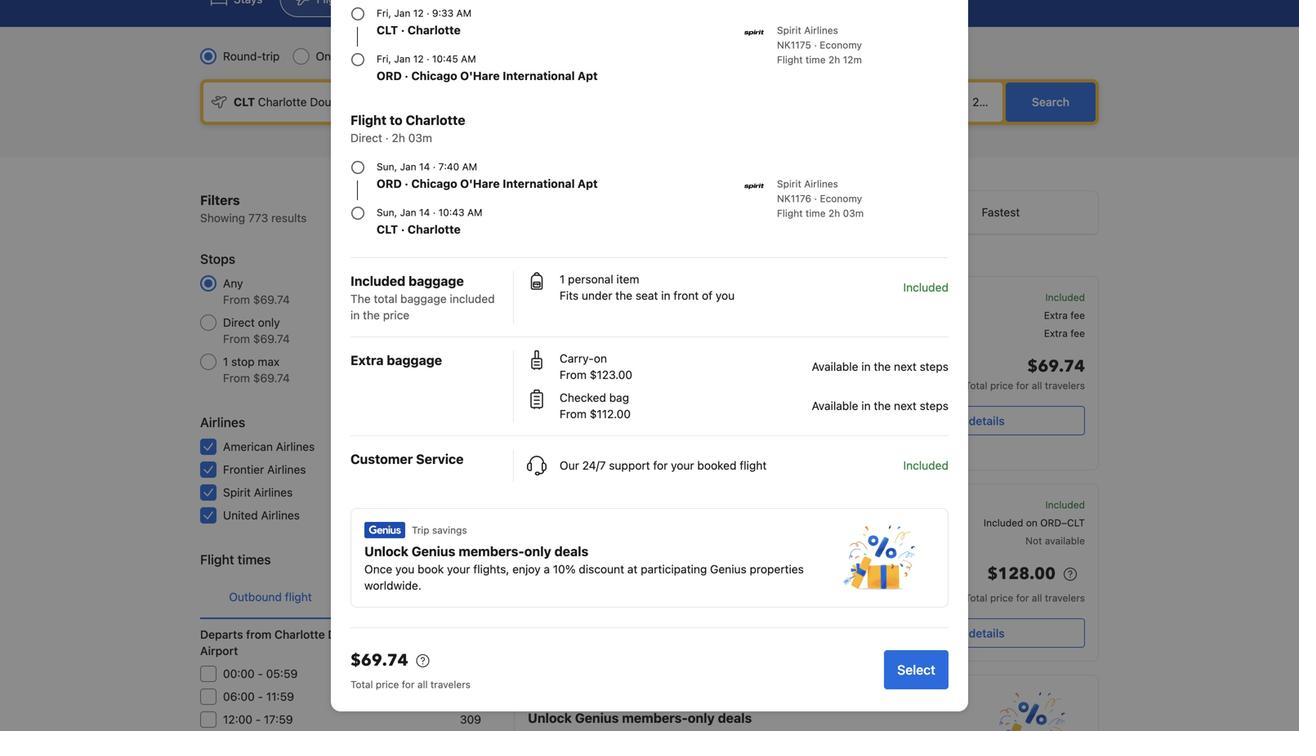 Task type: describe. For each thing, give the bounding box(es) containing it.
you inside unlock genius members-only deals once you book your flights, enjoy a 10% discount at participating genius properties worldwide.
[[396, 563, 415, 576]]

$123.00
[[590, 368, 633, 382]]

ord inside 7:40 am ord . jan 14
[[574, 417, 595, 428]]

max
[[258, 355, 280, 369]]

any from $69.74
[[223, 277, 290, 307]]

fastest
[[982, 206, 1021, 219]]

airlines up frontier airlines
[[276, 440, 315, 454]]

7:39 pm
[[781, 574, 833, 590]]

seat
[[636, 289, 658, 302]]

1 for 1 personal item fits under the seat in front of you
[[560, 273, 565, 286]]

from inside 1 stop max from $69.74
[[223, 372, 250, 385]]

773 inside filters showing 773 results
[[248, 211, 268, 225]]

2 vertical spatial 10:45
[[772, 500, 809, 515]]

your inside unlock genius members-only deals once you book your flights, enjoy a 10% discount at participating genius properties worldwide.
[[447, 563, 471, 576]]

fri, for clt
[[377, 7, 392, 19]]

properties
[[750, 563, 804, 576]]

1 horizontal spatial american airlines
[[528, 621, 609, 632]]

of
[[702, 289, 713, 302]]

return flight
[[379, 591, 444, 604]]

genius for unlock genius members-only deals once you book your flights, enjoy a 10% discount at participating genius properties worldwide.
[[412, 544, 456, 560]]

clt for sun, jan 14 · 10:43 am clt · charlotte
[[377, 223, 398, 236]]

travelers for $69.74
[[431, 679, 471, 691]]

sun, jan 14 · 7:40 am ord · chicago o'hare international apt
[[377, 161, 598, 190]]

ord–clt
[[1041, 518, 1086, 529]]

additional baggage fees link
[[657, 250, 768, 262]]

details for not available
[[969, 627, 1005, 641]]

· inside spirit airlines nk1175 · economy flight time 2h 12m
[[815, 39, 817, 51]]

1 10:45 am from the top
[[772, 323, 833, 339]]

1 vertical spatial 12m
[[699, 500, 718, 511]]

flight inside flight to charlotte direct · 2h 03m
[[351, 112, 387, 128]]

1 vertical spatial 773
[[462, 277, 482, 290]]

available in the next steps for $112.00
[[812, 399, 949, 413]]

2 horizontal spatial flight
[[740, 459, 767, 473]]

airport
[[200, 645, 238, 658]]

departs
[[200, 628, 243, 642]]

carry-on bag
[[879, 518, 941, 529]]

view for not available
[[940, 627, 966, 641]]

booked
[[698, 459, 737, 473]]

flights,
[[474, 563, 510, 576]]

10%
[[553, 563, 576, 576]]

14 for charlotte
[[419, 207, 430, 218]]

airlines right frontier
[[267, 463, 306, 477]]

baggage down included baggage the total baggage included in the price
[[387, 353, 442, 368]]

pm for 7:39 pm
[[813, 574, 833, 590]]

price inside $69.74 total price for all travelers
[[991, 380, 1014, 392]]

$128.00
[[988, 563, 1056, 586]]

additional
[[657, 250, 703, 262]]

available
[[1046, 536, 1086, 547]]

front
[[674, 289, 699, 302]]

10:43 inside sun, jan 14 · 10:43 am clt · charlotte
[[439, 207, 465, 218]]

not available
[[1026, 536, 1086, 547]]

airlines inside spirit airlines nk1175 · economy flight time 2h 12m
[[805, 25, 839, 36]]

worldwide.
[[365, 579, 422, 593]]

are
[[640, 250, 654, 262]]

once
[[365, 563, 393, 576]]

time for chicago o'hare international apt
[[806, 54, 826, 65]]

members- for unlock genius members-only deals once you book your flights, enjoy a 10% discount at participating genius properties worldwide.
[[459, 544, 525, 560]]

1 horizontal spatial cheapest
[[620, 294, 664, 305]]

03m inside spirit airlines nk1176 · economy flight time 2h 03m
[[843, 208, 864, 219]]

4:44 pm
[[574, 574, 628, 590]]

1 vertical spatial 10:43
[[772, 398, 809, 413]]

fri, jan 12 · 10:45 am ord · chicago o'hare international apt
[[377, 53, 598, 83]]

the inside 1 personal item fits under the seat in front of you
[[616, 289, 633, 302]]

not
[[1026, 536, 1043, 547]]

economy right city
[[463, 49, 511, 63]]

2 10:45 am from the top
[[772, 500, 833, 515]]

change
[[567, 250, 601, 262]]

0 vertical spatial american
[[223, 440, 273, 454]]

nk1175
[[777, 39, 812, 51]]

all inside $69.74 total price for all travelers
[[1032, 380, 1043, 392]]

2h inside spirit airlines nk1176 · economy flight time 2h 03m
[[829, 208, 841, 219]]

checked for included on
[[879, 536, 920, 547]]

03m inside flight to charlotte direct · 2h 03m
[[409, 131, 432, 145]]

time for charlotte
[[806, 208, 826, 219]]

stop
[[231, 355, 255, 369]]

checked bag from $112.00
[[560, 391, 631, 421]]

times
[[238, 552, 271, 568]]

all for $128.00
[[1032, 593, 1043, 604]]

frontier airlines
[[223, 463, 306, 477]]

total price for all travelers for $128.00
[[966, 593, 1086, 604]]

deals for unlock genius members-only deals
[[718, 711, 752, 726]]

fastest button
[[904, 191, 1099, 234]]

2 vertical spatial extra
[[351, 353, 384, 368]]

fri, jan 12 · 9:33 am clt · charlotte
[[377, 7, 472, 37]]

trip
[[262, 49, 280, 63]]

12 for chicago
[[414, 53, 424, 65]]

trip savings
[[412, 525, 467, 536]]

clt for fri, jan 12 · 9:33 am clt · charlotte
[[377, 23, 398, 37]]

1 vertical spatial 9:33
[[574, 323, 604, 339]]

all for $69.74
[[418, 679, 428, 691]]

total for $69.74
[[351, 679, 373, 691]]

from for carry-on
[[560, 368, 587, 382]]

outbound
[[229, 591, 282, 604]]

7:40 inside sun, jan 14 · 7:40 am ord · chicago o'hare international apt
[[439, 161, 460, 173]]

item inside 1 personal item fits under the seat in front of you
[[617, 273, 640, 286]]

2h inside flight to charlotte direct · 2h 03m
[[392, 131, 405, 145]]

details for extra fee
[[969, 415, 1005, 428]]

members- for unlock genius members-only deals
[[622, 711, 688, 726]]

direct inside flight to charlotte direct · 2h 03m
[[351, 131, 383, 145]]

the
[[351, 292, 371, 306]]

1h 55m
[[688, 574, 722, 585]]

0 vertical spatial your
[[671, 459, 695, 473]]

tab list for prices may change if there are
[[515, 191, 1099, 235]]

airlines right united
[[261, 509, 300, 522]]

airlines up checked bag from $112.00
[[555, 370, 589, 381]]

return
[[379, 591, 414, 604]]

7:40 inside 7:40 am ord . jan 14
[[574, 398, 603, 413]]

round-
[[223, 49, 262, 63]]

available in the next steps for $123.00
[[812, 360, 949, 374]]

on for bag
[[909, 518, 921, 529]]

the inside included baggage the total baggage included in the price
[[363, 309, 380, 322]]

select button
[[885, 651, 949, 690]]

10:45 inside fri, jan 12 · 10:45 am ord · chicago o'hare international apt
[[432, 53, 458, 65]]

11:59
[[266, 690, 294, 704]]

jan inside 7:40 am ord . jan 14
[[603, 417, 620, 428]]

4:44
[[574, 574, 604, 590]]

cheapest inside button
[[782, 206, 832, 219]]

1 horizontal spatial american
[[528, 621, 572, 632]]

in inside 1 personal item fits under the seat in front of you
[[662, 289, 671, 302]]

unlock genius members-only deals
[[528, 711, 752, 726]]

· inside flight to charlotte direct · 2h 03m
[[386, 131, 389, 145]]

24/7
[[583, 459, 606, 473]]

1 vertical spatial item
[[922, 292, 942, 303]]

spirit airlines up the 10%
[[528, 546, 589, 558]]

$69.74 region
[[351, 648, 872, 678]]

cheapest button
[[710, 191, 904, 234]]

1 9:33 am from the top
[[574, 323, 628, 339]]

economy for charlotte
[[820, 193, 863, 204]]

from for direct only
[[223, 332, 250, 346]]

55m
[[701, 574, 722, 585]]

charlotte inside sun, jan 14 · 10:43 am clt · charlotte
[[408, 223, 461, 236]]

2h inside spirit airlines nk1175 · economy flight time 2h 12m
[[829, 54, 841, 65]]

personal
[[568, 273, 614, 286]]

o'hare for fri, jan 12 · 10:45 am ord · chicago o'hare international apt
[[460, 69, 500, 83]]

1 vertical spatial extra
[[1045, 328, 1068, 339]]

unlock for unlock genius members-only deals once you book your flights, enjoy a 10% discount at participating genius properties worldwide.
[[365, 544, 409, 560]]

view details for extra fee
[[940, 415, 1005, 428]]

chicago for fri, jan 12 · 10:45 am ord · chicago o'hare international apt
[[412, 69, 458, 83]]

our
[[560, 459, 580, 473]]

under
[[582, 289, 613, 302]]

flight to charlotte direct · 2h 03m
[[351, 112, 466, 145]]

available for from $123.00
[[812, 360, 859, 374]]

you inside 1 personal item fits under the seat in front of you
[[716, 289, 735, 302]]

pm for 4:44 pm
[[607, 574, 628, 590]]

may
[[546, 250, 565, 262]]

jan for fri, jan 12 · 10:45 am ord · chicago o'hare international apt
[[394, 53, 411, 65]]

sun, for ord
[[377, 161, 398, 173]]

fees
[[748, 250, 768, 262]]

12:00
[[223, 713, 253, 727]]

jan for sun, jan 14 · 10:43 am clt · charlotte
[[400, 207, 417, 218]]

united airlines
[[223, 509, 300, 522]]

ord for sun, jan 14 · 7:40 am ord · chicago o'hare international apt
[[377, 177, 402, 190]]

baggage right total
[[401, 292, 447, 306]]

93
[[467, 509, 482, 522]]

prices
[[514, 250, 543, 262]]

genius for unlock genius members-only deals
[[575, 711, 619, 726]]

06:00
[[223, 690, 255, 704]]

total inside $69.74 total price for all travelers
[[966, 380, 988, 392]]

view details for not available
[[940, 627, 1005, 641]]

round-trip
[[223, 49, 280, 63]]

steps for $112.00
[[920, 399, 949, 413]]

$69.74 total price for all travelers
[[966, 356, 1086, 392]]

checked inside checked bag from $112.00
[[560, 391, 607, 405]]

filters showing 773 results
[[200, 193, 307, 225]]

charlotte inside departs from charlotte douglas international airport
[[275, 628, 325, 642]]

outbound flight
[[229, 591, 312, 604]]

1h
[[688, 574, 698, 585]]

direct for direct only from $69.74
[[223, 316, 255, 329]]

.
[[598, 414, 601, 425]]

flight inside spirit airlines nk1176 · economy flight time 2h 03m
[[777, 208, 803, 219]]

$128.00 region
[[860, 562, 1086, 591]]

one-way
[[316, 49, 363, 63]]

savings
[[432, 525, 467, 536]]

search
[[1033, 95, 1070, 109]]

flight left times
[[200, 552, 234, 568]]

flight for outbound flight
[[285, 591, 312, 604]]

customer
[[351, 452, 413, 467]]



Task type: locate. For each thing, give the bounding box(es) containing it.
fri, for ord
[[377, 53, 392, 65]]

unlock for unlock genius members-only deals
[[528, 711, 572, 726]]

chicago inside sun, jan 14 · 7:40 am ord · chicago o'hare international apt
[[412, 177, 458, 190]]

$69.74 inside 1 stop max from $69.74
[[253, 372, 290, 385]]

2 horizontal spatial cheapest
[[782, 206, 832, 219]]

12m inside spirit airlines nk1175 · economy flight time 2h 12m
[[843, 54, 862, 65]]

clt inside sun, jan 14 · 10:43 am clt · charlotte
[[377, 223, 398, 236]]

on for from
[[594, 352, 607, 365]]

1 available in the next steps from the top
[[812, 360, 949, 374]]

1 next from the top
[[895, 360, 917, 374]]

0 horizontal spatial direct
[[223, 316, 255, 329]]

0 vertical spatial checked bag
[[879, 328, 940, 339]]

charlotte right from
[[275, 628, 325, 642]]

10:45 up the 10:43 am
[[772, 323, 809, 339]]

unlock right 309 on the left of the page
[[528, 711, 572, 726]]

unlock genius members-only deals once you book your flights, enjoy a 10% discount at participating genius properties worldwide.
[[365, 544, 804, 593]]

773 left results
[[248, 211, 268, 225]]

1 vertical spatial checked
[[560, 391, 607, 405]]

00:00 - 05:59
[[223, 668, 298, 681]]

from inside direct only from $69.74
[[223, 332, 250, 346]]

1 vertical spatial american
[[528, 621, 572, 632]]

airlines up $69.74 region
[[574, 621, 609, 632]]

tab list up the fees
[[515, 191, 1099, 235]]

05:59
[[266, 668, 298, 681]]

personal item
[[879, 292, 942, 303], [879, 500, 942, 511]]

flight inside button
[[417, 591, 444, 604]]

0 vertical spatial view details button
[[860, 406, 1086, 436]]

included
[[351, 273, 406, 289], [904, 281, 949, 294], [1046, 292, 1086, 303], [904, 459, 949, 473], [1046, 500, 1086, 511], [984, 518, 1024, 529]]

0 vertical spatial next
[[895, 360, 917, 374]]

pm
[[607, 574, 628, 590], [813, 574, 833, 590]]

travelers for $128.00
[[1046, 593, 1086, 604]]

2 details from the top
[[969, 627, 1005, 641]]

- right 00:00
[[258, 668, 263, 681]]

ord up sun, jan 14 · 10:43 am clt · charlotte
[[377, 177, 402, 190]]

0 vertical spatial extra
[[1045, 310, 1068, 321]]

12
[[414, 7, 424, 19], [414, 53, 424, 65]]

am inside fri, jan 12 · 10:45 am ord · chicago o'hare international apt
[[461, 53, 476, 65]]

time down "nk1176"
[[806, 208, 826, 219]]

1 sun, from the top
[[377, 161, 398, 173]]

from inside the any from $69.74
[[223, 293, 250, 307]]

deals for unlock genius members-only deals once you book your flights, enjoy a 10% discount at participating genius properties worldwide.
[[555, 544, 589, 560]]

chicago down city
[[412, 69, 458, 83]]

- left 17:59
[[256, 713, 261, 727]]

from
[[246, 628, 272, 642]]

1 horizontal spatial 03m
[[843, 208, 864, 219]]

total price for all travelers for $69.74
[[351, 679, 471, 691]]

o'hare up sun, jan 14 · 10:43 am clt · charlotte
[[460, 177, 500, 190]]

fri,
[[377, 7, 392, 19], [377, 53, 392, 65]]

1 horizontal spatial tab list
[[515, 191, 1099, 235]]

1 horizontal spatial pm
[[813, 574, 833, 590]]

jan for sun, jan 14 · 7:40 am ord · chicago o'hare international apt
[[400, 161, 417, 173]]

1 checked bag from the top
[[879, 328, 940, 339]]

1 vertical spatial apt
[[578, 177, 598, 190]]

0 horizontal spatial you
[[396, 563, 415, 576]]

2 personal from the top
[[879, 500, 919, 511]]

fri, inside fri, jan 12 · 9:33 am clt · charlotte
[[377, 7, 392, 19]]

jan inside sun, jan 14 · 10:43 am clt · charlotte
[[400, 207, 417, 218]]

1
[[560, 273, 565, 286], [223, 355, 228, 369]]

14 for chicago
[[419, 161, 430, 173]]

2 9:33 am from the top
[[574, 500, 628, 515]]

1 vertical spatial 12
[[414, 53, 424, 65]]

bag
[[923, 328, 940, 339], [610, 391, 630, 405], [924, 518, 941, 529], [923, 536, 940, 547]]

flight right the outbound
[[285, 591, 312, 604]]

2 extra fee from the top
[[1045, 328, 1086, 339]]

7:40 up .
[[574, 398, 603, 413]]

o'hare inside fri, jan 12 · 10:45 am ord · chicago o'hare international apt
[[460, 69, 500, 83]]

filters
[[200, 193, 240, 208]]

direct only from $69.74
[[223, 316, 290, 346]]

o'hare down fri, jan 12 · 9:33 am clt · charlotte
[[460, 69, 500, 83]]

apt inside sun, jan 14 · 7:40 am ord · chicago o'hare international apt
[[578, 177, 598, 190]]

american up frontier
[[223, 440, 273, 454]]

spirit inside spirit airlines nk1176 · economy flight time 2h 03m
[[777, 178, 802, 190]]

cheapest direct
[[620, 294, 694, 305]]

0 vertical spatial checked
[[879, 328, 920, 339]]

1 vertical spatial you
[[396, 563, 415, 576]]

am inside sun, jan 14 · 10:43 am clt · charlotte
[[468, 207, 483, 218]]

2 fri, from the top
[[377, 53, 392, 65]]

from down any
[[223, 293, 250, 307]]

2 available in the next steps from the top
[[812, 399, 949, 413]]

10:43 am
[[772, 398, 833, 413]]

genius image
[[365, 522, 406, 539], [365, 522, 406, 539], [844, 526, 916, 591], [994, 692, 1066, 732]]

12m
[[843, 54, 862, 65], [699, 500, 718, 511]]

2 vertical spatial 14
[[623, 417, 633, 428]]

0 horizontal spatial 1
[[223, 355, 228, 369]]

1 for 1 stop max from $69.74
[[223, 355, 228, 369]]

you right of
[[716, 289, 735, 302]]

unlock up once at the bottom left of page
[[365, 544, 409, 560]]

0 vertical spatial 773
[[248, 211, 268, 225]]

enjoy
[[513, 563, 541, 576]]

international for sun, jan 14 · 7:40 am ord · chicago o'hare international apt
[[503, 177, 575, 190]]

from left $123.00
[[560, 368, 587, 382]]

1 horizontal spatial your
[[671, 459, 695, 473]]

carry-
[[560, 352, 594, 365], [879, 518, 909, 529]]

showing
[[200, 211, 245, 225]]

1 horizontal spatial on
[[909, 518, 921, 529]]

economy inside spirit airlines nk1176 · economy flight time 2h 03m
[[820, 193, 863, 204]]

06:00 - 11:59
[[223, 690, 294, 704]]

- for 00:00
[[258, 668, 263, 681]]

1 horizontal spatial unlock
[[528, 711, 572, 726]]

1 vertical spatial carry-
[[879, 518, 909, 529]]

fits
[[560, 289, 579, 302]]

genius down $69.74 region
[[575, 711, 619, 726]]

next for from $112.00
[[895, 399, 917, 413]]

1 vertical spatial fri,
[[377, 53, 392, 65]]

stops
[[200, 251, 236, 267]]

1 personal from the top
[[879, 292, 919, 303]]

1 inside 1 personal item fits under the seat in front of you
[[560, 273, 565, 286]]

2 fee from the top
[[1071, 328, 1086, 339]]

charlotte up included baggage the total baggage included in the price
[[408, 223, 461, 236]]

1 stop max from $69.74
[[223, 355, 290, 385]]

2 view details from the top
[[940, 627, 1005, 641]]

view details button down $128.00 region
[[860, 619, 1086, 648]]

0 horizontal spatial american airlines
[[223, 440, 315, 454]]

only for unlock genius members-only deals
[[688, 711, 715, 726]]

book
[[418, 563, 444, 576]]

fri, inside fri, jan 12 · 10:45 am ord · chicago o'hare international apt
[[377, 53, 392, 65]]

flight for return flight
[[417, 591, 444, 604]]

9:33 inside fri, jan 12 · 9:33 am clt · charlotte
[[432, 7, 454, 19]]

309
[[460, 713, 482, 727]]

10:45 am
[[772, 323, 833, 339], [772, 500, 833, 515]]

12 inside fri, jan 12 · 9:33 am clt · charlotte
[[414, 7, 424, 19]]

1 time from the top
[[806, 54, 826, 65]]

ord
[[377, 69, 402, 83], [377, 177, 402, 190], [574, 417, 595, 428]]

charlotte inside fri, jan 12 · 9:33 am clt · charlotte
[[408, 23, 461, 37]]

0 vertical spatial 14
[[419, 161, 430, 173]]

our 24/7 support for your booked flight
[[560, 459, 767, 473]]

on up $128.00 region
[[909, 518, 921, 529]]

checked bag for extra fee
[[879, 328, 940, 339]]

pm left at
[[607, 574, 628, 590]]

2 chicago from the top
[[412, 177, 458, 190]]

airlines up the 10%
[[555, 546, 589, 558]]

2 horizontal spatial on
[[1027, 518, 1038, 529]]

1 o'hare from the top
[[460, 69, 500, 83]]

1 vertical spatial only
[[525, 544, 552, 560]]

spirit
[[777, 25, 802, 36], [777, 178, 802, 190], [528, 370, 553, 381], [528, 444, 553, 455], [223, 486, 251, 500], [528, 546, 553, 558]]

only inside unlock genius members-only deals once you book your flights, enjoy a 10% discount at participating genius properties worldwide.
[[525, 544, 552, 560]]

2 vertical spatial item
[[922, 500, 942, 511]]

2 next from the top
[[895, 399, 917, 413]]

american airlines down '4:44'
[[528, 621, 609, 632]]

charlotte inside flight to charlotte direct · 2h 03m
[[406, 112, 466, 128]]

0 vertical spatial 10:45
[[432, 53, 458, 65]]

7:40 down flight to charlotte direct · 2h 03m
[[439, 161, 460, 173]]

carry-on from $123.00
[[560, 352, 633, 382]]

from inside carry-on from $123.00
[[560, 368, 587, 382]]

0 vertical spatial 03m
[[409, 131, 432, 145]]

tab list
[[515, 191, 1099, 235], [200, 576, 482, 621]]

12 inside fri, jan 12 · 10:45 am ord · chicago o'hare international apt
[[414, 53, 424, 65]]

1 view from the top
[[940, 415, 966, 428]]

prices may change if there are additional baggage fees
[[514, 250, 768, 262]]

economy for chicago o'hare international apt
[[820, 39, 863, 51]]

airlines up nk1175
[[805, 25, 839, 36]]

12 up multi-
[[414, 7, 424, 19]]

7:40 am ord . jan 14
[[574, 398, 633, 428]]

773
[[248, 211, 268, 225], [462, 277, 482, 290]]

0 vertical spatial view
[[940, 415, 966, 428]]

1 view details button from the top
[[860, 406, 1086, 436]]

economy right "nk1176"
[[820, 193, 863, 204]]

10:45 am up properties
[[772, 500, 833, 515]]

from for checked bag
[[560, 408, 587, 421]]

a
[[544, 563, 550, 576]]

steps for $123.00
[[920, 360, 949, 374]]

0 horizontal spatial on
[[594, 352, 607, 365]]

available in the next steps
[[812, 360, 949, 374], [812, 399, 949, 413]]

members- inside unlock genius members-only deals once you book your flights, enjoy a 10% discount at participating genius properties worldwide.
[[459, 544, 525, 560]]

apt inside fri, jan 12 · 10:45 am ord · chicago o'hare international apt
[[578, 69, 598, 83]]

0 vertical spatial international
[[503, 69, 575, 83]]

charlotte right to
[[406, 112, 466, 128]]

0 horizontal spatial 10:43
[[439, 207, 465, 218]]

0 vertical spatial time
[[806, 54, 826, 65]]

9:33 down 24/7
[[574, 500, 604, 515]]

2h
[[829, 54, 841, 65], [392, 131, 405, 145], [829, 208, 841, 219], [684, 500, 696, 511]]

1 clt from the top
[[377, 23, 398, 37]]

1 vertical spatial tab list
[[200, 576, 482, 621]]

2 clt from the top
[[377, 223, 398, 236]]

view details button down $69.74 total price for all travelers
[[860, 406, 1086, 436]]

10:45 up properties
[[772, 500, 809, 515]]

1 vertical spatial ord
[[377, 177, 402, 190]]

2 available from the top
[[812, 399, 859, 413]]

0 horizontal spatial tab list
[[200, 576, 482, 621]]

extra
[[1045, 310, 1068, 321], [1045, 328, 1068, 339], [351, 353, 384, 368]]

2 sun, from the top
[[377, 207, 398, 218]]

1 fri, from the top
[[377, 7, 392, 19]]

1 extra fee from the top
[[1045, 310, 1086, 321]]

0 horizontal spatial flight
[[285, 591, 312, 604]]

city
[[431, 49, 450, 63]]

12 left city
[[414, 53, 424, 65]]

0 horizontal spatial unlock
[[365, 544, 409, 560]]

1 fee from the top
[[1071, 310, 1086, 321]]

0 vertical spatial chicago
[[412, 69, 458, 83]]

on up $123.00
[[594, 352, 607, 365]]

1 vertical spatial 10:45
[[772, 323, 809, 339]]

clt inside fri, jan 12 · 9:33 am clt · charlotte
[[377, 23, 398, 37]]

members- up flights,
[[459, 544, 525, 560]]

2 vertical spatial direct
[[691, 596, 719, 607]]

included inside included baggage the total baggage included in the price
[[351, 273, 406, 289]]

in
[[662, 289, 671, 302], [351, 309, 360, 322], [862, 360, 871, 374], [862, 399, 871, 413]]

1 vertical spatial view details button
[[860, 619, 1086, 648]]

direct for direct
[[691, 596, 719, 607]]

extra baggage
[[351, 353, 442, 368]]

0 vertical spatial 9:33
[[432, 7, 454, 19]]

14 inside 7:40 am ord . jan 14
[[623, 417, 633, 428]]

spirit airlines up our
[[528, 444, 589, 455]]

ord inside fri, jan 12 · 10:45 am ord · chicago o'hare international apt
[[377, 69, 402, 83]]

included
[[450, 292, 495, 306]]

american down a
[[528, 621, 572, 632]]

only for unlock genius members-only deals once you book your flights, enjoy a 10% discount at participating genius properties worldwide.
[[525, 544, 552, 560]]

1 vertical spatial available
[[812, 399, 859, 413]]

2h 12m
[[684, 500, 718, 511]]

1 vertical spatial members-
[[622, 711, 688, 726]]

14 down sun, jan 14 · 7:40 am ord · chicago o'hare international apt
[[419, 207, 430, 218]]

douglas
[[328, 628, 372, 642]]

1 left stop
[[223, 355, 228, 369]]

1 vertical spatial details
[[969, 627, 1005, 641]]

flight down nk1175
[[777, 54, 803, 65]]

only inside direct only from $69.74
[[258, 316, 280, 329]]

$69.74 inside $69.74 total price for all travelers
[[1028, 356, 1086, 378]]

time down nk1175
[[806, 54, 826, 65]]

total price for all travelers up 309 on the left of the page
[[351, 679, 471, 691]]

carry- inside carry-on from $123.00
[[560, 352, 594, 365]]

1 vertical spatial travelers
[[1046, 593, 1086, 604]]

2 view from the top
[[940, 627, 966, 641]]

0 vertical spatial details
[[969, 415, 1005, 428]]

1 available from the top
[[812, 360, 859, 374]]

flight inside spirit airlines nk1175 · economy flight time 2h 12m
[[777, 54, 803, 65]]

0 vertical spatial 12m
[[843, 54, 862, 65]]

9:33 down under
[[574, 323, 604, 339]]

time inside spirit airlines nk1176 · economy flight time 2h 03m
[[806, 208, 826, 219]]

1 vertical spatial unlock
[[528, 711, 572, 726]]

-
[[258, 668, 263, 681], [258, 690, 263, 704], [256, 713, 261, 727]]

1 inside 1 stop max from $69.74
[[223, 355, 228, 369]]

american
[[223, 440, 273, 454], [528, 621, 572, 632]]

0 vertical spatial all
[[1032, 380, 1043, 392]]

total for $128.00
[[966, 593, 988, 604]]

on for ord–clt
[[1027, 518, 1038, 529]]

am inside 7:40 am ord . jan 14
[[606, 398, 627, 413]]

genius up book
[[412, 544, 456, 560]]

customer service
[[351, 452, 464, 467]]

- for 06:00
[[258, 690, 263, 704]]

sun, jan 14 · 10:43 am clt · charlotte
[[377, 207, 483, 236]]

14 inside sun, jan 14 · 10:43 am clt · charlotte
[[419, 207, 430, 218]]

cheapest
[[782, 206, 832, 219], [564, 294, 608, 305], [620, 294, 664, 305]]

1 vertical spatial 03m
[[843, 208, 864, 219]]

14 down flight to charlotte direct · 2h 03m
[[419, 161, 430, 173]]

1 vertical spatial o'hare
[[460, 177, 500, 190]]

travelers inside $69.74 total price for all travelers
[[1046, 380, 1086, 392]]

international inside departs from charlotte douglas international airport
[[375, 628, 443, 642]]

00:00
[[223, 668, 255, 681]]

jan inside fri, jan 12 · 10:45 am ord · chicago o'hare international apt
[[394, 53, 411, 65]]

1 horizontal spatial 12m
[[843, 54, 862, 65]]

jan inside fri, jan 12 · 9:33 am clt · charlotte
[[394, 7, 411, 19]]

baggage
[[705, 250, 746, 262], [409, 273, 464, 289], [401, 292, 447, 306], [387, 353, 442, 368]]

1 horizontal spatial 10:43
[[772, 398, 809, 413]]

2 12 from the top
[[414, 53, 424, 65]]

0 vertical spatial o'hare
[[460, 69, 500, 83]]

airlines down frontier airlines
[[254, 486, 293, 500]]

0 vertical spatial american airlines
[[223, 440, 315, 454]]

1 horizontal spatial total price for all travelers
[[966, 593, 1086, 604]]

1 vertical spatial 1
[[223, 355, 228, 369]]

0 horizontal spatial carry-
[[560, 352, 594, 365]]

14 inside sun, jan 14 · 7:40 am ord · chicago o'hare international apt
[[419, 161, 430, 173]]

pm right 7:39
[[813, 574, 833, 590]]

to
[[390, 112, 403, 128]]

from down stop
[[223, 372, 250, 385]]

2 pm from the left
[[813, 574, 833, 590]]

ord inside sun, jan 14 · 7:40 am ord · chicago o'hare international apt
[[377, 177, 402, 190]]

view details button for extra fee
[[860, 406, 1086, 436]]

checked
[[879, 328, 920, 339], [560, 391, 607, 405], [879, 536, 920, 547]]

2 checked bag from the top
[[879, 536, 940, 547]]

tab list up douglas
[[200, 576, 482, 621]]

am inside sun, jan 14 · 7:40 am ord · chicago o'hare international apt
[[462, 161, 478, 173]]

0 horizontal spatial 03m
[[409, 131, 432, 145]]

baggage up included
[[409, 273, 464, 289]]

apt for fri, jan 12 · 10:45 am ord · chicago o'hare international apt
[[578, 69, 598, 83]]

0 horizontal spatial pm
[[607, 574, 628, 590]]

apt for sun, jan 14 · 7:40 am ord · chicago o'hare international apt
[[578, 177, 598, 190]]

1 12 from the top
[[414, 7, 424, 19]]

jan for fri, jan 12 · 9:33 am clt · charlotte
[[394, 7, 411, 19]]

airlines up "nk1176"
[[805, 178, 839, 190]]

flight
[[740, 459, 767, 473], [285, 591, 312, 604], [417, 591, 444, 604]]

sun, inside sun, jan 14 · 10:43 am clt · charlotte
[[377, 207, 398, 218]]

1 details from the top
[[969, 415, 1005, 428]]

1 personal item from the top
[[879, 292, 942, 303]]

0 vertical spatial personal item
[[879, 292, 942, 303]]

departs from charlotte douglas international airport
[[200, 628, 443, 658]]

2 vertical spatial 9:33
[[574, 500, 604, 515]]

2 vertical spatial international
[[375, 628, 443, 642]]

view details button for not available
[[860, 619, 1086, 648]]

deals inside unlock genius members-only deals once you book your flights, enjoy a 10% discount at participating genius properties worldwide.
[[555, 544, 589, 560]]

2 apt from the top
[[578, 177, 598, 190]]

international for fri, jan 12 · 10:45 am ord · chicago o'hare international apt
[[503, 69, 575, 83]]

· inside spirit airlines nk1176 · economy flight time 2h 03m
[[815, 193, 818, 204]]

on up the not
[[1027, 518, 1038, 529]]

773 up included
[[462, 277, 482, 290]]

9:33 am down 24/7
[[574, 500, 628, 515]]

0 horizontal spatial members-
[[459, 544, 525, 560]]

united
[[223, 509, 258, 522]]

from up stop
[[223, 332, 250, 346]]

tab list containing outbound flight
[[200, 576, 482, 621]]

0 vertical spatial carry-
[[560, 352, 594, 365]]

1 view details from the top
[[940, 415, 1005, 428]]

view for extra fee
[[940, 415, 966, 428]]

spirit inside spirit airlines nk1175 · economy flight time 2h 12m
[[777, 25, 802, 36]]

2 personal item from the top
[[879, 500, 942, 511]]

1 steps from the top
[[920, 360, 949, 374]]

2 view details button from the top
[[860, 619, 1086, 648]]

0 vertical spatial members-
[[459, 544, 525, 560]]

checked for extra fee
[[879, 328, 920, 339]]

2 steps from the top
[[920, 399, 949, 413]]

1 vertical spatial genius
[[711, 563, 747, 576]]

9:33 up city
[[432, 7, 454, 19]]

2 o'hare from the top
[[460, 177, 500, 190]]

next for from $123.00
[[895, 360, 917, 374]]

one-
[[316, 49, 343, 63]]

view details down $69.74 total price for all travelers
[[940, 415, 1005, 428]]

0 vertical spatial genius
[[412, 544, 456, 560]]

outbound flight button
[[200, 576, 341, 619]]

1 vertical spatial deals
[[718, 711, 752, 726]]

0 vertical spatial travelers
[[1046, 380, 1086, 392]]

2 time from the top
[[806, 208, 826, 219]]

0 vertical spatial tab list
[[515, 191, 1099, 235]]

1 personal item fits under the seat in front of you
[[560, 273, 735, 302]]

9:33 am
[[574, 323, 628, 339], [574, 500, 628, 515]]

- for 12:00
[[256, 713, 261, 727]]

0 vertical spatial 1
[[560, 273, 565, 286]]

chicago up sun, jan 14 · 10:43 am clt · charlotte
[[412, 177, 458, 190]]

sun, inside sun, jan 14 · 7:40 am ord · chicago o'hare international apt
[[377, 161, 398, 173]]

2 vertical spatial only
[[688, 711, 715, 726]]

0 vertical spatial 7:40
[[439, 161, 460, 173]]

1 vertical spatial 7:40
[[574, 398, 603, 413]]

jan inside sun, jan 14 · 7:40 am ord · chicago o'hare international apt
[[400, 161, 417, 173]]

view details down $128.00 region
[[940, 627, 1005, 641]]

your
[[671, 459, 695, 473], [447, 563, 471, 576]]

flight down "nk1176"
[[777, 208, 803, 219]]

you up 'worldwide.'
[[396, 563, 415, 576]]

members-
[[459, 544, 525, 560], [622, 711, 688, 726]]

0 vertical spatial unlock
[[365, 544, 409, 560]]

details down $69.74 total price for all travelers
[[969, 415, 1005, 428]]

checked bag for included on
[[879, 536, 940, 547]]

support
[[609, 459, 651, 473]]

- left the 11:59
[[258, 690, 263, 704]]

extra fee
[[1045, 310, 1086, 321], [1045, 328, 1086, 339]]

spirit airlines up checked bag from $112.00
[[528, 370, 589, 381]]

0 horizontal spatial only
[[258, 316, 280, 329]]

you
[[716, 289, 735, 302], [396, 563, 415, 576]]

1 vertical spatial american airlines
[[528, 621, 609, 632]]

from left .
[[560, 408, 587, 421]]

at
[[628, 563, 638, 576]]

2 vertical spatial genius
[[575, 711, 619, 726]]

bag inside checked bag from $112.00
[[610, 391, 630, 405]]

14 right .
[[623, 417, 633, 428]]

members- down $69.74 region
[[622, 711, 688, 726]]

1 vertical spatial total price for all travelers
[[351, 679, 471, 691]]

$69.74 inside direct only from $69.74
[[253, 332, 290, 346]]

$69.74 inside region
[[351, 650, 408, 672]]

17:59
[[264, 713, 293, 727]]

for inside $69.74 total price for all travelers
[[1017, 380, 1030, 392]]

0 vertical spatial 10:45 am
[[772, 323, 833, 339]]

10:45 am up the 10:43 am
[[772, 323, 833, 339]]

airlines inside spirit airlines nk1176 · economy flight time 2h 03m
[[805, 178, 839, 190]]

o'hare for sun, jan 14 · 7:40 am ord · chicago o'hare international apt
[[460, 177, 500, 190]]

from inside checked bag from $112.00
[[560, 408, 587, 421]]

genius right 1h
[[711, 563, 747, 576]]

your left booked
[[671, 459, 695, 473]]

details down $128.00 region
[[969, 627, 1005, 641]]

spirit airlines up united airlines
[[223, 486, 293, 500]]

international inside sun, jan 14 · 7:40 am ord · chicago o'hare international apt
[[503, 177, 575, 190]]

flight left to
[[351, 112, 387, 128]]

economy inside spirit airlines nk1175 · economy flight time 2h 12m
[[820, 39, 863, 51]]

available for from $112.00
[[812, 399, 859, 413]]

ord down multi-
[[377, 69, 402, 83]]

direct inside direct only from $69.74
[[223, 316, 255, 329]]

1 chicago from the top
[[412, 69, 458, 83]]

discount
[[579, 563, 625, 576]]

select
[[898, 663, 936, 678]]

on inside carry-on from $123.00
[[594, 352, 607, 365]]

ord for fri, jan 12 · 10:45 am ord · chicago o'hare international apt
[[377, 69, 402, 83]]

1 pm from the left
[[607, 574, 628, 590]]

direct
[[351, 131, 383, 145], [223, 316, 255, 329], [691, 596, 719, 607]]

9:33 am down under
[[574, 323, 628, 339]]

1 horizontal spatial carry-
[[879, 518, 909, 529]]

2 vertical spatial ord
[[574, 417, 595, 428]]

flight down book
[[417, 591, 444, 604]]

spirit airlines image
[[745, 23, 764, 43]]

in inside included baggage the total baggage included in the price
[[351, 309, 360, 322]]

multi-
[[399, 49, 431, 63]]

1 vertical spatial view
[[940, 627, 966, 641]]

service
[[416, 452, 464, 467]]

2 vertical spatial total
[[351, 679, 373, 691]]

american airlines up frontier airlines
[[223, 440, 315, 454]]

12 for charlotte
[[414, 7, 424, 19]]

1 horizontal spatial 773
[[462, 277, 482, 290]]

ord left .
[[574, 417, 595, 428]]

$69.74 inside the any from $69.74
[[253, 293, 290, 307]]

1 apt from the top
[[578, 69, 598, 83]]

sun, for clt
[[377, 207, 398, 218]]

o'hare inside sun, jan 14 · 7:40 am ord · chicago o'hare international apt
[[460, 177, 500, 190]]

economy right nk1175
[[820, 39, 863, 51]]

0 horizontal spatial 773
[[248, 211, 268, 225]]

chicago for sun, jan 14 · 7:40 am ord · chicago o'hare international apt
[[412, 177, 458, 190]]

1 up fits
[[560, 273, 565, 286]]

price inside included baggage the total baggage included in the price
[[383, 309, 410, 322]]

tab list containing cheapest
[[515, 191, 1099, 235]]

carry- for carry-on bag
[[879, 518, 909, 529]]

international inside fri, jan 12 · 10:45 am ord · chicago o'hare international apt
[[503, 69, 575, 83]]

1 vertical spatial steps
[[920, 399, 949, 413]]

your right book
[[447, 563, 471, 576]]

airlines up frontier
[[200, 415, 245, 430]]

1 vertical spatial clt
[[377, 223, 398, 236]]

all
[[1032, 380, 1043, 392], [1032, 593, 1043, 604], [418, 679, 428, 691]]

am inside fri, jan 12 · 9:33 am clt · charlotte
[[457, 7, 472, 19]]

tab list for departs from charlotte douglas international airport
[[200, 576, 482, 621]]

airlines up our
[[555, 444, 589, 455]]

cheapest down personal
[[564, 294, 608, 305]]

o'hare
[[460, 69, 500, 83], [460, 177, 500, 190]]

carry- for carry-on from $123.00
[[560, 352, 594, 365]]

0 horizontal spatial cheapest
[[564, 294, 608, 305]]

total price for all travelers down "$128.00"
[[966, 593, 1086, 604]]

total
[[374, 292, 398, 306]]

spirit airlines image
[[745, 177, 764, 196]]

unlock inside unlock genius members-only deals once you book your flights, enjoy a 10% discount at participating genius properties worldwide.
[[365, 544, 409, 560]]

10:45 right multi-
[[432, 53, 458, 65]]

baggage left the fees
[[705, 250, 746, 262]]

flight inside "button"
[[285, 591, 312, 604]]

2 vertical spatial checked
[[879, 536, 920, 547]]

10:45
[[432, 53, 458, 65], [772, 323, 809, 339], [772, 500, 809, 515]]

cheapest down "nk1176"
[[782, 206, 832, 219]]



Task type: vqa. For each thing, say whether or not it's contained in the screenshot.
the 'emissions'
no



